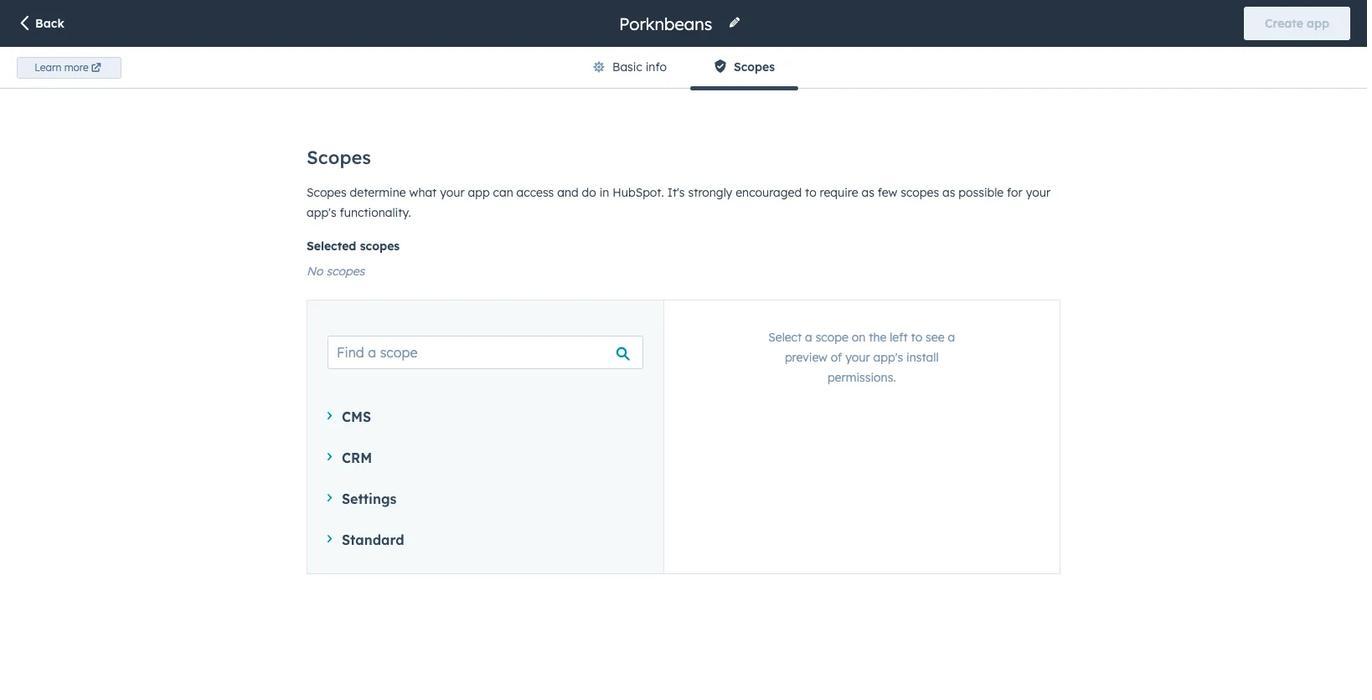 Task type: vqa. For each thing, say whether or not it's contained in the screenshot.
No to the top
yes



Task type: locate. For each thing, give the bounding box(es) containing it.
1 horizontal spatial do
[[582, 185, 596, 200]]

a inside button
[[307, 146, 314, 161]]

caret image left the crm on the bottom left
[[328, 453, 332, 461]]

None field
[[618, 12, 718, 35]]

you down give
[[314, 78, 336, 93]]

create
[[1265, 16, 1304, 31], [265, 146, 303, 161]]

2 vertical spatial scopes
[[326, 264, 365, 279]]

navigation
[[569, 47, 799, 90]]

link opens in a new window image
[[489, 77, 501, 97]]

create for create a private app
[[265, 146, 303, 161]]

1 vertical spatial do
[[582, 185, 596, 200]]

private inside alert
[[737, 380, 804, 405]]

0 vertical spatial what
[[281, 78, 310, 93]]

caret image left the cms
[[328, 412, 332, 420]]

2 horizontal spatial private
[[737, 380, 804, 405]]

the
[[869, 330, 887, 345]]

2 vertical spatial caret image
[[328, 494, 332, 502]]

learn left more
[[35, 61, 61, 73]]

learn
[[35, 61, 61, 73], [244, 78, 278, 93]]

a
[[367, 58, 374, 73], [307, 146, 314, 161], [805, 330, 813, 345], [948, 330, 955, 345]]

info
[[646, 59, 667, 75]]

scopes down 'functionality.'
[[360, 239, 400, 254]]

Find a scope search field
[[328, 336, 643, 370]]

0 vertical spatial learn
[[35, 61, 61, 73]]

learn inside 'link'
[[35, 61, 61, 73]]

0 horizontal spatial app's
[[307, 205, 337, 220]]

1 horizontal spatial as
[[943, 185, 956, 200]]

2 vertical spatial apps
[[810, 380, 857, 405]]

as left possible
[[943, 185, 956, 200]]

2 vertical spatial scopes
[[307, 185, 347, 200]]

2 caret image from the top
[[328, 453, 332, 461]]

0 vertical spatial you
[[343, 58, 364, 73]]

no
[[307, 264, 323, 279], [703, 380, 732, 405]]

to inside scopes determine what your app can access and do in hubspot. it's strongly encouraged to require as few scopes as possible for your app's functionality.
[[805, 185, 817, 200]]

0 vertical spatial can
[[339, 78, 361, 93]]

create app
[[1265, 16, 1330, 31]]

back button
[[17, 14, 64, 34]]

apps down of
[[810, 380, 857, 405]]

0 vertical spatial app
[[1307, 16, 1330, 31]]

0 horizontal spatial create
[[265, 146, 303, 161]]

0 vertical spatial scopes
[[734, 59, 775, 75]]

learn what you can do with private apps link
[[244, 77, 504, 97]]

more
[[64, 61, 89, 73]]

0 horizontal spatial you
[[314, 78, 336, 93]]

to right way
[[497, 58, 508, 73]]

scopes right few
[[901, 185, 939, 200]]

to inside the select a scope on the left to see a preview of your app's install permissions.
[[911, 330, 923, 345]]

1 vertical spatial private
[[318, 146, 359, 161]]

2 vertical spatial app
[[468, 185, 490, 200]]

1 vertical spatial what
[[409, 185, 437, 200]]

0 horizontal spatial app
[[363, 146, 385, 161]]

for
[[1007, 185, 1023, 200]]

2 horizontal spatial app
[[1307, 16, 1330, 31]]

crm
[[342, 450, 372, 466]]

settings inside dropdown button
[[342, 491, 397, 507]]

0 vertical spatial settings
[[27, 71, 95, 92]]

0 horizontal spatial can
[[339, 78, 361, 93]]

app's down left
[[874, 350, 903, 365]]

1 vertical spatial scopes
[[360, 239, 400, 254]]

your
[[611, 58, 636, 73], [440, 185, 465, 200], [1026, 185, 1051, 200], [846, 350, 870, 365]]

with
[[383, 78, 408, 93]]

do inside scopes determine what your app can access and do in hubspot. it's strongly encouraged to require as few scopes as possible for your app's functionality.
[[582, 185, 596, 200]]

create for create app
[[1265, 16, 1304, 31]]

1 vertical spatial create
[[265, 146, 303, 161]]

private up determine
[[318, 146, 359, 161]]

apps down way
[[458, 78, 486, 93]]

link opens in a new window image
[[489, 80, 501, 93]]

private down secure
[[412, 78, 454, 93]]

scopes for no scopes
[[326, 264, 365, 279]]

select
[[769, 330, 802, 345]]

your inside the select a scope on the left to see a preview of your app's install permissions.
[[846, 350, 870, 365]]

app
[[1307, 16, 1330, 31], [363, 146, 385, 161], [468, 185, 490, 200]]

to
[[497, 58, 508, 73], [596, 58, 608, 73], [805, 185, 817, 200], [911, 330, 923, 345]]

settings up standard
[[342, 491, 397, 507]]

selected scopes
[[307, 239, 400, 254]]

to left require
[[805, 185, 817, 200]]

do
[[364, 78, 379, 93], [582, 185, 596, 200]]

0 vertical spatial no
[[307, 264, 323, 279]]

to right calls
[[596, 58, 608, 73]]

0 vertical spatial do
[[364, 78, 379, 93]]

0 horizontal spatial apps
[[286, 58, 314, 73]]

apps left give
[[286, 58, 314, 73]]

1 vertical spatial no
[[703, 380, 732, 405]]

1 horizontal spatial app's
[[874, 350, 903, 365]]

1 vertical spatial caret image
[[328, 453, 332, 461]]

your left info
[[611, 58, 636, 73]]

what down private
[[281, 78, 310, 93]]

settings down back link
[[27, 71, 95, 92]]

1 horizontal spatial no
[[703, 380, 732, 405]]

caret image inside the settings dropdown button
[[328, 494, 332, 502]]

0 vertical spatial scopes
[[901, 185, 939, 200]]

0 vertical spatial create
[[1265, 16, 1304, 31]]

as left few
[[862, 185, 875, 200]]

can down give
[[339, 78, 361, 93]]

1 vertical spatial learn
[[244, 78, 278, 93]]

1 horizontal spatial private
[[412, 78, 454, 93]]

scope
[[816, 330, 849, 345]]

private down preview
[[737, 380, 804, 405]]

scopes inside scopes determine what your app can access and do in hubspot. it's strongly encouraged to require as few scopes as possible for your app's functionality.
[[901, 185, 939, 200]]

hubspot.
[[613, 185, 664, 200]]

create a private app
[[265, 146, 385, 161]]

learn down private
[[244, 78, 278, 93]]

0 horizontal spatial as
[[862, 185, 875, 200]]

1 horizontal spatial can
[[493, 185, 513, 200]]

1 vertical spatial can
[[493, 185, 513, 200]]

crm button
[[328, 447, 643, 468]]

what right determine
[[409, 185, 437, 200]]

selected
[[307, 239, 357, 254]]

1 horizontal spatial create
[[1265, 16, 1304, 31]]

navigation containing basic info
[[569, 47, 799, 90]]

as
[[862, 185, 875, 200], [943, 185, 956, 200]]

no private apps alert
[[244, 204, 1316, 439]]

scopes down selected scopes
[[326, 264, 365, 279]]

0 vertical spatial private
[[412, 78, 454, 93]]

page section element
[[0, 0, 1368, 90]]

caret image inside cms dropdown button
[[328, 412, 332, 420]]

do left in
[[582, 185, 596, 200]]

private
[[244, 58, 283, 73]]

settings
[[27, 71, 95, 92], [342, 491, 397, 507]]

caret image for cms
[[328, 412, 332, 420]]

2 horizontal spatial apps
[[810, 380, 857, 405]]

you up learn what you can do with private apps at the top of the page
[[343, 58, 364, 73]]

no for no scopes
[[307, 264, 323, 279]]

settings button
[[328, 489, 643, 509]]

no inside alert
[[703, 380, 732, 405]]

app's
[[307, 205, 337, 220], [874, 350, 903, 365]]

2 vertical spatial private
[[737, 380, 804, 405]]

preview
[[785, 350, 828, 365]]

to right left
[[911, 330, 923, 345]]

1 horizontal spatial learn
[[244, 78, 278, 93]]

none field inside "page section" element
[[618, 12, 718, 35]]

scopes inside scopes determine what your app can access and do in hubspot. it's strongly encouraged to require as few scopes as possible for your app's functionality.
[[307, 185, 347, 200]]

back link
[[0, 17, 68, 50]]

powerful,
[[377, 58, 428, 73]]

1 caret image from the top
[[328, 412, 332, 420]]

your down on
[[846, 350, 870, 365]]

scopes determine what your app can access and do in hubspot. it's strongly encouraged to require as few scopes as possible for your app's functionality.
[[307, 185, 1051, 220]]

do left with
[[364, 78, 379, 93]]

0 vertical spatial app's
[[307, 205, 337, 220]]

caret image up caret image
[[328, 494, 332, 502]]

caret image
[[328, 412, 332, 420], [328, 453, 332, 461], [328, 494, 332, 502]]

scopes inside button
[[734, 59, 775, 75]]

1 vertical spatial settings
[[342, 491, 397, 507]]

0 horizontal spatial learn
[[35, 61, 61, 73]]

1 horizontal spatial what
[[409, 185, 437, 200]]

install
[[907, 350, 939, 365]]

scopes
[[901, 185, 939, 200], [360, 239, 400, 254], [326, 264, 365, 279]]

what inside scopes determine what your app can access and do in hubspot. it's strongly encouraged to require as few scopes as possible for your app's functionality.
[[409, 185, 437, 200]]

private apps give you a powerful, secure way to make api calls to your hubspot account.
[[244, 58, 739, 73]]

way
[[471, 58, 493, 73]]

0 horizontal spatial no
[[307, 264, 323, 279]]

and
[[557, 185, 579, 200]]

1 horizontal spatial app
[[468, 185, 490, 200]]

back inside back link
[[28, 25, 57, 40]]

caret image for settings
[[328, 494, 332, 502]]

can left access
[[493, 185, 513, 200]]

1 horizontal spatial settings
[[342, 491, 397, 507]]

standard
[[342, 532, 404, 548]]

scopes
[[734, 59, 775, 75], [307, 146, 371, 169], [307, 185, 347, 200]]

0 vertical spatial apps
[[286, 58, 314, 73]]

0 vertical spatial caret image
[[328, 412, 332, 420]]

require
[[820, 185, 859, 200]]

private
[[412, 78, 454, 93], [318, 146, 359, 161], [737, 380, 804, 405]]

you
[[343, 58, 364, 73], [314, 78, 336, 93]]

0 horizontal spatial private
[[318, 146, 359, 161]]

caret image inside crm "dropdown button"
[[328, 453, 332, 461]]

can
[[339, 78, 361, 93], [493, 185, 513, 200]]

scopes for selected scopes
[[360, 239, 400, 254]]

1 vertical spatial app's
[[874, 350, 903, 365]]

strongly
[[688, 185, 733, 200]]

0 horizontal spatial settings
[[27, 71, 95, 92]]

determine
[[350, 185, 406, 200]]

back
[[35, 16, 64, 31], [28, 25, 57, 40]]

1 vertical spatial apps
[[458, 78, 486, 93]]

apps
[[286, 58, 314, 73], [458, 78, 486, 93], [810, 380, 857, 405]]

what
[[281, 78, 310, 93], [409, 185, 437, 200]]

create inside "page section" element
[[1265, 16, 1304, 31]]

3 caret image from the top
[[328, 494, 332, 502]]

app's up selected
[[307, 205, 337, 220]]



Task type: describe. For each thing, give the bounding box(es) containing it.
no for no private apps
[[703, 380, 732, 405]]

account.
[[691, 58, 739, 73]]

make
[[511, 58, 542, 73]]

basic info button
[[569, 47, 690, 88]]

give
[[317, 58, 340, 73]]

cms
[[342, 409, 371, 425]]

apps inside alert
[[810, 380, 857, 405]]

no private apps
[[703, 380, 857, 405]]

of
[[831, 350, 842, 365]]

left
[[890, 330, 908, 345]]

private inside button
[[318, 146, 359, 161]]

learn for learn what you can do with private apps
[[244, 78, 278, 93]]

in
[[600, 185, 610, 200]]

possible
[[959, 185, 1004, 200]]

1 vertical spatial app
[[363, 146, 385, 161]]

it's
[[668, 185, 685, 200]]

create app button
[[1244, 7, 1351, 40]]

1 vertical spatial scopes
[[307, 146, 371, 169]]

functionality.
[[340, 205, 411, 220]]

access
[[517, 185, 554, 200]]

back inside back button
[[35, 16, 64, 31]]

1 horizontal spatial apps
[[458, 78, 486, 93]]

navigation inside "page section" element
[[569, 47, 799, 90]]

learn what you can do with private apps
[[244, 78, 486, 93]]

see
[[926, 330, 945, 345]]

app's inside the select a scope on the left to see a preview of your app's install permissions.
[[874, 350, 903, 365]]

app inside "page section" element
[[1307, 16, 1330, 31]]

basic info
[[613, 59, 667, 75]]

secure
[[432, 58, 468, 73]]

permissions.
[[828, 370, 896, 385]]

standard button
[[328, 530, 643, 551]]

2 as from the left
[[943, 185, 956, 200]]

app's inside scopes determine what your app can access and do in hubspot. it's strongly encouraged to require as few scopes as possible for your app's functionality.
[[307, 205, 337, 220]]

caret image for crm
[[328, 453, 332, 461]]

create a private app button
[[244, 137, 406, 170]]

your right determine
[[440, 185, 465, 200]]

select a scope on the left to see a preview of your app's install permissions.
[[769, 330, 955, 385]]

learn more link
[[17, 57, 122, 78]]

no scopes
[[307, 264, 365, 279]]

api
[[545, 58, 566, 73]]

can inside scopes determine what your app can access and do in hubspot. it's strongly encouraged to require as few scopes as possible for your app's functionality.
[[493, 185, 513, 200]]

basic
[[613, 59, 643, 75]]

0 horizontal spatial what
[[281, 78, 310, 93]]

your right for
[[1026, 185, 1051, 200]]

learn for learn more
[[35, 61, 61, 73]]

caret image
[[328, 535, 332, 543]]

scopes button
[[690, 47, 799, 90]]

learn more
[[35, 61, 89, 73]]

encouraged
[[736, 185, 802, 200]]

1 horizontal spatial you
[[343, 58, 364, 73]]

1 as from the left
[[862, 185, 875, 200]]

1 vertical spatial you
[[314, 78, 336, 93]]

hubspot
[[639, 58, 688, 73]]

on
[[852, 330, 866, 345]]

app inside scopes determine what your app can access and do in hubspot. it's strongly encouraged to require as few scopes as possible for your app's functionality.
[[468, 185, 490, 200]]

few
[[878, 185, 898, 200]]

.
[[504, 78, 507, 93]]

cms button
[[328, 406, 643, 427]]

calls
[[569, 58, 593, 73]]

0 horizontal spatial do
[[364, 78, 379, 93]]



